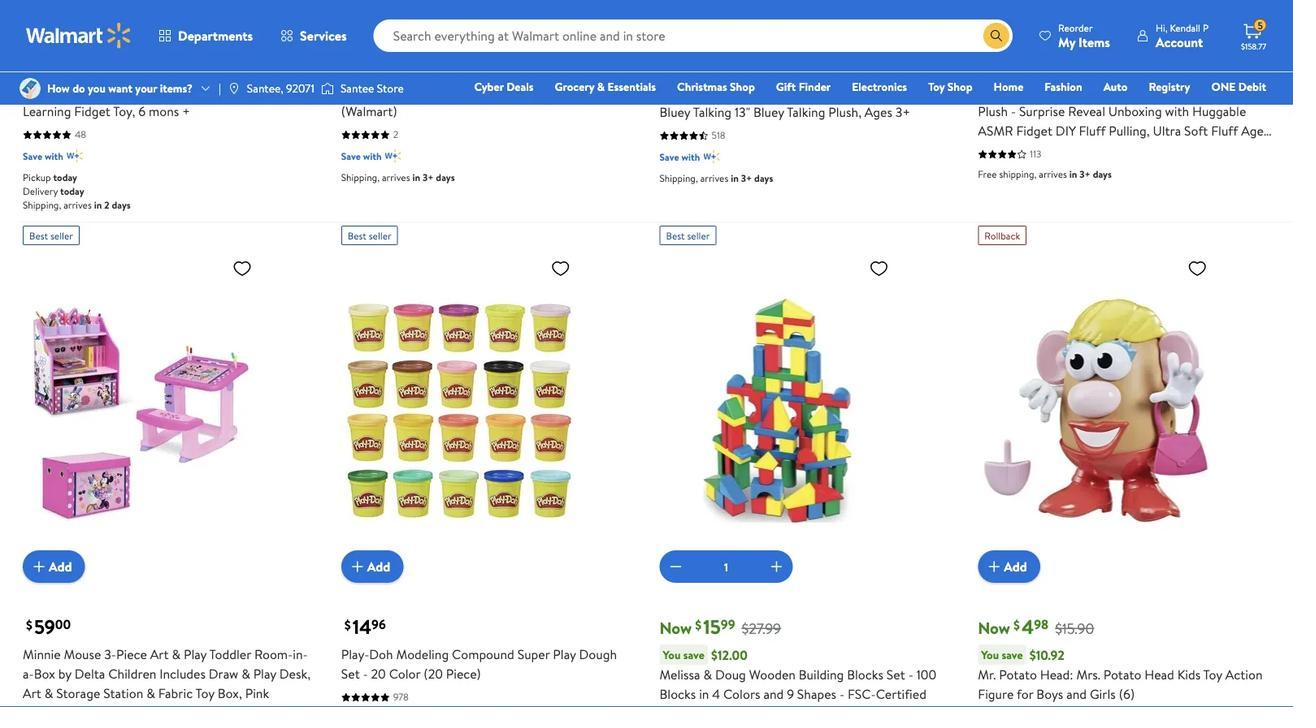 Task type: locate. For each thing, give the bounding box(es) containing it.
1 horizontal spatial best
[[348, 229, 366, 243]]

1 vertical spatial plush
[[978, 103, 1008, 120]]

add to cart image
[[348, 558, 367, 577], [985, 558, 1004, 577]]

in-
[[293, 646, 308, 664]]

ages
[[865, 103, 893, 121], [1241, 122, 1269, 140]]

shop
[[730, 79, 755, 95], [948, 79, 973, 95]]

1 seller from the left
[[50, 229, 73, 243]]

$15.90
[[1055, 619, 1094, 639]]

head
[[1145, 667, 1174, 685]]

2 vertical spatial toy
[[195, 685, 215, 703]]

0 horizontal spatial fidget
[[74, 103, 110, 120]]

save left $10.92
[[1002, 648, 1023, 663]]

$158.77
[[1241, 41, 1267, 52]]

113
[[1030, 147, 1042, 161]]

0 horizontal spatial plush
[[412, 83, 442, 101]]

collectible
[[1145, 83, 1206, 101]]

2 best seller from the left
[[348, 229, 391, 243]]

toy right electronics link on the right top of page
[[928, 79, 945, 95]]

gift finder link
[[769, 78, 838, 96]]

plush,
[[829, 103, 862, 121]]

 image right '|'
[[227, 82, 240, 95]]

4
[[1022, 614, 1034, 641], [712, 686, 720, 704]]

blocks up fsc-
[[847, 667, 884, 685]]

arrives right delivery
[[64, 198, 92, 212]]

box,
[[218, 685, 242, 703]]

0 vertical spatial blocks
[[847, 667, 884, 685]]

play up includes
[[184, 646, 207, 664]]

sqk - large plush 14" squishmallows pink ladybug (walmart)
[[341, 83, 623, 120]]

1 horizontal spatial walmart plus image
[[703, 149, 720, 165]]

shop left fluffie
[[948, 79, 973, 95]]

add up 96
[[367, 558, 390, 576]]

0 vertical spatial plush
[[412, 83, 442, 101]]

0 horizontal spatial play
[[184, 646, 207, 664]]

now for 15
[[660, 617, 692, 640]]

2 horizontal spatial add button
[[978, 551, 1040, 584]]

fidget down surprise
[[1016, 122, 1053, 140]]

& right 'draw'
[[242, 666, 250, 684]]

toy inside you save $10.92 mr. potato head: mrs. potato head kids toy action figure for boys and girls (6)
[[1203, 667, 1222, 685]]

shipping,
[[341, 171, 380, 185], [660, 172, 698, 185], [23, 198, 61, 212]]

5 up spark
[[34, 51, 45, 78]]

2 horizontal spatial save
[[660, 150, 679, 164]]

potato up for
[[999, 667, 1037, 685]]

save for 23
[[341, 149, 361, 163]]

1 horizontal spatial seller
[[369, 229, 391, 243]]

spark create imagine hedgehog popper sensory learning fidget toy, 6 mons +
[[23, 83, 297, 120]]

 image for how do you want your items?
[[20, 78, 41, 99]]

2 seller from the left
[[369, 229, 391, 243]]

fluff down reveal
[[1079, 122, 1106, 140]]

1 vertical spatial 4
[[712, 686, 720, 704]]

2 horizontal spatial toy
[[1203, 667, 1222, 685]]

fidget down you
[[74, 103, 110, 120]]

3-
[[104, 646, 116, 664]]

add up the now $ 4 98 $15.90
[[1004, 558, 1027, 576]]

2 horizontal spatial add
[[1004, 558, 1027, 576]]

0 horizontal spatial add button
[[23, 551, 85, 584]]

add to favorites list, play-doh modeling compound super play dough set - 20 color (20 piece) image
[[551, 259, 570, 279]]

1 add to cart image from the left
[[348, 558, 367, 577]]

0 horizontal spatial talking
[[693, 103, 732, 121]]

1 best from the left
[[29, 229, 48, 243]]

save inside the you save $12.00 melissa & doug wooden building blocks set - 100 blocks in 4 colors and 9 shapes - fsc-certified materials
[[683, 648, 705, 663]]

0 horizontal spatial set
[[341, 666, 360, 684]]

doug
[[715, 667, 746, 685]]

learning
[[23, 103, 71, 120]]

with left walmart plus icon
[[363, 149, 382, 163]]

increase quantity melissa & doug wooden building blocks set - 100 blocks in 4 colors and 9 shapes - fsc-certified materials, current quantity 1 image
[[767, 558, 786, 577]]

$ left 15
[[695, 617, 702, 635]]

add up the 00
[[49, 558, 72, 576]]

toy right kids
[[1203, 667, 1222, 685]]

shop up 13"
[[730, 79, 755, 95]]

boys
[[1037, 686, 1063, 704]]

toy left box,
[[195, 685, 215, 703]]

3+
[[896, 103, 910, 121], [1080, 168, 1091, 181], [423, 171, 434, 185], [741, 172, 752, 185]]

1 horizontal spatial save with
[[341, 149, 382, 163]]

0 vertical spatial fidget
[[74, 103, 110, 120]]

add to cart image up the now $ 4 98 $15.90
[[985, 558, 1004, 577]]

save up the pickup
[[23, 149, 42, 163]]

0 vertical spatial toy
[[928, 79, 945, 95]]

art down a-
[[23, 685, 41, 703]]

$ left 14
[[344, 617, 351, 635]]

save inside you save $10.92 mr. potato head: mrs. potato head kids toy action figure for boys and girls (6)
[[1002, 648, 1023, 663]]

$ left 23
[[344, 54, 351, 71]]

plush up asmr
[[978, 103, 1008, 120]]

19
[[703, 51, 721, 78]]

fluff down huggable
[[1211, 122, 1238, 140]]

2 horizontal spatial  image
[[321, 80, 334, 97]]

potato
[[999, 667, 1037, 685], [1104, 667, 1142, 685]]

978
[[393, 691, 409, 705]]

wooden
[[749, 667, 796, 685]]

$ left the 59
[[26, 617, 32, 635]]

1 horizontal spatial add to cart image
[[985, 558, 1004, 577]]

0 horizontal spatial pink
[[245, 685, 269, 703]]

ladybug
[[576, 83, 623, 101]]

1 horizontal spatial bluey
[[753, 103, 784, 121]]

1 bluey from the left
[[660, 103, 690, 121]]

0 horizontal spatial 2
[[104, 198, 109, 212]]

3 best seller from the left
[[666, 229, 710, 243]]

walmart plus image
[[67, 148, 83, 164], [703, 149, 720, 165]]

create
[[57, 83, 96, 101]]

blocks up materials
[[660, 686, 696, 704]]

do
[[72, 80, 85, 96]]

1 vertical spatial art
[[23, 685, 41, 703]]

save down christmas
[[660, 150, 679, 164]]

0 vertical spatial 5
[[1258, 18, 1263, 32]]

& up includes
[[172, 646, 180, 664]]

1 best seller from the left
[[29, 229, 73, 243]]

 image left sqk
[[321, 80, 334, 97]]

registry link
[[1142, 78, 1198, 96]]

arrives inside pickup today delivery today shipping, arrives in 2 days
[[64, 198, 92, 212]]

add button
[[23, 551, 85, 584], [341, 551, 403, 584], [978, 551, 1040, 584]]

0 horizontal spatial save
[[23, 149, 42, 163]]

38
[[45, 53, 59, 71]]

decrease quantity melissa & doug wooden building blocks set - 100 blocks in 4 colors and 9 shapes - fsc-certified materials, current quantity 1 image
[[666, 558, 686, 577]]

$ inside '$ 23 46'
[[344, 54, 351, 71]]

1 horizontal spatial fluff
[[1211, 122, 1238, 140]]

2 add from the left
[[367, 558, 390, 576]]

0 horizontal spatial best
[[29, 229, 48, 243]]

ages inside you save $22.02 bluey talking 13" bluey  talking plush, ages 3+
[[865, 103, 893, 121]]

bluey right 13"
[[753, 103, 784, 121]]

1 horizontal spatial art
[[150, 646, 169, 664]]

add to cart image for 14
[[348, 558, 367, 577]]

2 and from the left
[[1067, 686, 1087, 704]]

bluey
[[660, 103, 690, 121], [753, 103, 784, 121]]

6
[[138, 103, 146, 120]]

talking down gift finder
[[787, 103, 825, 121]]

save up the melissa
[[683, 648, 705, 663]]

you inside the you save $12.00 melissa & doug wooden building blocks set - 100 blocks in 4 colors and 9 shapes - fsc-certified materials
[[663, 648, 681, 663]]

& left doug
[[703, 667, 712, 685]]

96
[[372, 616, 386, 634]]

2 horizontal spatial seller
[[687, 229, 710, 243]]

0 horizontal spatial 4
[[712, 686, 720, 704]]

best seller for 14
[[348, 229, 391, 243]]

bluey down christmas
[[660, 103, 690, 121]]

1 horizontal spatial 4
[[1022, 614, 1034, 641]]

1 vertical spatial ages
[[1241, 122, 1269, 140]]

with down collectible
[[1165, 103, 1189, 120]]

$ inside the $ 5 38
[[26, 54, 32, 71]]

 image down the $ 5 38
[[20, 78, 41, 99]]

1 horizontal spatial best seller
[[348, 229, 391, 243]]

christmas shop
[[677, 79, 755, 95]]

for
[[1017, 686, 1034, 704]]

add for 59
[[49, 558, 72, 576]]

you for 4
[[981, 648, 999, 663]]

4 up $10.92
[[1022, 614, 1034, 641]]

potato up (6)
[[1104, 667, 1142, 685]]

certified
[[876, 686, 927, 704]]

modeling
[[396, 646, 449, 664]]

0 horizontal spatial shipping, arrives in 3+ days
[[341, 171, 455, 185]]

0 vertical spatial pink
[[549, 83, 573, 101]]

2
[[393, 128, 398, 142], [104, 198, 109, 212]]

add to cart image up 14
[[348, 558, 367, 577]]

add to cart image
[[29, 558, 49, 577]]

 image
[[20, 78, 41, 99], [321, 80, 334, 97], [227, 82, 240, 95]]

1 add from the left
[[49, 558, 72, 576]]

play down room-
[[253, 666, 276, 684]]

now inside now $ 19 97 $41.99
[[660, 54, 692, 77]]

2 shop from the left
[[948, 79, 973, 95]]

1 vertical spatial 2
[[104, 198, 109, 212]]

toy inside minnie mouse 3-piece art & play toddler room-in- a-box by delta children  includes draw & play desk, art & storage station & fabric toy box, pink
[[195, 685, 215, 703]]

1 horizontal spatial plush
[[978, 103, 1008, 120]]

now inside the now $ 4 98 $15.90
[[978, 617, 1010, 640]]

with inside fluffie stuffiez unicorn small collectible feature plush - surprise reveal unboxing with huggable asmr fidget diy fluff pulling, ultra soft fluff ages 4+
[[1165, 103, 1189, 120]]

imagine
[[99, 83, 143, 101]]

now left 15
[[660, 617, 692, 640]]

debit
[[1239, 79, 1266, 95]]

1 vertical spatial toy
[[1203, 667, 1222, 685]]

2 potato from the left
[[1104, 667, 1142, 685]]

0 horizontal spatial  image
[[20, 78, 41, 99]]

& down box
[[44, 685, 53, 703]]

free shipping, arrives in 3+ days
[[978, 168, 1112, 181]]

0 vertical spatial ages
[[865, 103, 893, 121]]

best for 14
[[348, 229, 366, 243]]

4 down doug
[[712, 686, 720, 704]]

walmart plus image down 518 on the top right of the page
[[703, 149, 720, 165]]

super
[[518, 646, 550, 664]]

2 inside pickup today delivery today shipping, arrives in 2 days
[[104, 198, 109, 212]]

0 horizontal spatial seller
[[50, 229, 73, 243]]

you up mr.
[[981, 648, 999, 663]]

play-doh modeling compound super play dough set - 20 color (20 piece) image
[[341, 252, 577, 571]]

figure
[[978, 686, 1014, 704]]

save for 15
[[683, 648, 705, 663]]

fidget inside fluffie stuffiez unicorn small collectible feature plush - surprise reveal unboxing with huggable asmr fidget diy fluff pulling, ultra soft fluff ages 4+
[[1016, 122, 1053, 140]]

0 vertical spatial 2
[[393, 128, 398, 142]]

3 add from the left
[[1004, 558, 1027, 576]]

you for 15
[[663, 648, 681, 663]]

shop inside 'toy shop' link
[[948, 79, 973, 95]]

1 horizontal spatial and
[[1067, 686, 1087, 704]]

now up christmas
[[660, 54, 692, 77]]

$ inside now $ 15 99 $27.99
[[695, 617, 702, 635]]

talking
[[693, 103, 732, 121], [787, 103, 825, 121]]

1 and from the left
[[764, 686, 784, 704]]

now left '98'
[[978, 617, 1010, 640]]

today right delivery
[[60, 185, 84, 198]]

2 horizontal spatial save with
[[660, 150, 700, 164]]

how do you want your items?
[[47, 80, 193, 96]]

2 add button from the left
[[341, 551, 403, 584]]

1 horizontal spatial save
[[341, 149, 361, 163]]

0 horizontal spatial blocks
[[660, 686, 696, 704]]

1 vertical spatial fidget
[[1016, 122, 1053, 140]]

$ inside $ 14 96
[[344, 617, 351, 635]]

home link
[[986, 78, 1031, 96]]

station
[[103, 685, 143, 703]]

and down the mrs.
[[1067, 686, 1087, 704]]

0 horizontal spatial shop
[[730, 79, 755, 95]]

0 horizontal spatial toy
[[195, 685, 215, 703]]

2 horizontal spatial best seller
[[666, 229, 710, 243]]

mr.
[[978, 667, 996, 685]]

$ 32 88
[[981, 51, 1025, 78]]

electronics link
[[845, 78, 915, 96]]

0 horizontal spatial shipping,
[[23, 198, 61, 212]]

1 fluff from the left
[[1079, 122, 1106, 140]]

 image for santee, 92071
[[227, 82, 240, 95]]

auto link
[[1096, 78, 1135, 96]]

now inside now $ 15 99 $27.99
[[660, 617, 692, 640]]

shop inside christmas shop "link"
[[730, 79, 755, 95]]

1 add button from the left
[[23, 551, 85, 584]]

shop for toy shop
[[948, 79, 973, 95]]

room-
[[254, 646, 293, 664]]

arrives down walmart plus icon
[[382, 171, 410, 185]]

pink left ladybug
[[549, 83, 573, 101]]

2 add to cart image from the left
[[985, 558, 1004, 577]]

reorder my items
[[1058, 21, 1110, 51]]

popper
[[208, 83, 249, 101]]

1 horizontal spatial ages
[[1241, 122, 1269, 140]]

ultra
[[1153, 122, 1181, 140]]

plush inside sqk - large plush 14" squishmallows pink ladybug (walmart)
[[412, 83, 442, 101]]

0 horizontal spatial save with
[[23, 149, 63, 163]]

items?
[[160, 80, 193, 96]]

$ left 19
[[695, 54, 702, 71]]

0 horizontal spatial 5
[[34, 51, 45, 78]]

2 best from the left
[[348, 229, 366, 243]]

3 add button from the left
[[978, 551, 1040, 584]]

ages down electronics link on the right top of page
[[865, 103, 893, 121]]

2 right delivery
[[104, 198, 109, 212]]

$22.02
[[711, 83, 749, 101]]

shipping, arrives in 3+ days down walmart plus icon
[[341, 171, 455, 185]]

0 horizontal spatial ages
[[865, 103, 893, 121]]

1 horizontal spatial pink
[[549, 83, 573, 101]]

and inside you save $10.92 mr. potato head: mrs. potato head kids toy action figure for boys and girls (6)
[[1067, 686, 1087, 704]]

2 up walmart plus icon
[[393, 128, 398, 142]]

|
[[219, 80, 221, 96]]

0 horizontal spatial fluff
[[1079, 122, 1106, 140]]

grocery
[[555, 79, 594, 95]]

and left 9 in the right bottom of the page
[[764, 686, 784, 704]]

ages down walmart+ link
[[1241, 122, 1269, 140]]

add button up 96
[[341, 551, 403, 584]]

save down 19
[[683, 84, 705, 100]]

0 horizontal spatial potato
[[999, 667, 1037, 685]]

0 horizontal spatial add
[[49, 558, 72, 576]]

seller
[[50, 229, 73, 243], [369, 229, 391, 243], [687, 229, 710, 243]]

you save $10.92 mr. potato head: mrs. potato head kids toy action figure for boys and girls (6)
[[978, 647, 1263, 704]]

minnie
[[23, 646, 61, 664]]

you up the melissa
[[663, 648, 681, 663]]

piece)
[[446, 666, 481, 684]]

- left 20
[[363, 666, 368, 684]]

- right sqk
[[370, 83, 375, 101]]

save with down christmas
[[660, 150, 700, 164]]

1 horizontal spatial potato
[[1104, 667, 1142, 685]]

desk,
[[279, 666, 311, 684]]

1 talking from the left
[[693, 103, 732, 121]]

pink
[[549, 83, 573, 101], [245, 685, 269, 703]]

play right super
[[553, 646, 576, 664]]

walmart plus image down 48
[[67, 148, 83, 164]]

1 horizontal spatial shipping, arrives in 3+ days
[[660, 172, 773, 185]]

1 potato from the left
[[999, 667, 1037, 685]]

finder
[[799, 79, 831, 95]]

save with left walmart plus icon
[[341, 149, 382, 163]]

0 horizontal spatial bluey
[[660, 103, 690, 121]]

you inside you save $10.92 mr. potato head: mrs. potato head kids toy action figure for boys and girls (6)
[[981, 648, 999, 663]]

2 bluey from the left
[[753, 103, 784, 121]]

you right essentials
[[663, 84, 681, 100]]

pink right box,
[[245, 685, 269, 703]]

pink inside minnie mouse 3-piece art & play toddler room-in- a-box by delta children  includes draw & play desk, art & storage station & fabric toy box, pink
[[245, 685, 269, 703]]

1 vertical spatial 5
[[34, 51, 45, 78]]

0 vertical spatial art
[[150, 646, 169, 664]]

plush left 14"
[[412, 83, 442, 101]]

1 horizontal spatial set
[[887, 667, 905, 685]]

in inside pickup today delivery today shipping, arrives in 2 days
[[94, 198, 102, 212]]

fidget inside the spark create imagine hedgehog popper sensory learning fidget toy, 6 mons +
[[74, 103, 110, 120]]

today right the pickup
[[53, 171, 77, 185]]

1 horizontal spatial  image
[[227, 82, 240, 95]]

2 horizontal spatial play
[[553, 646, 576, 664]]

$ left 32 on the top
[[981, 54, 988, 71]]

kids
[[1178, 667, 1201, 685]]

1 horizontal spatial talking
[[787, 103, 825, 121]]

0 horizontal spatial and
[[764, 686, 784, 704]]

add for 14
[[367, 558, 390, 576]]

13"
[[735, 103, 750, 121]]

arrives down "113" on the right of page
[[1039, 168, 1067, 181]]

2 horizontal spatial shipping,
[[660, 172, 698, 185]]

100
[[917, 667, 937, 685]]

save left walmart plus icon
[[341, 149, 361, 163]]

1 horizontal spatial fidget
[[1016, 122, 1053, 140]]

set down play-
[[341, 666, 360, 684]]

- down home link on the top
[[1011, 103, 1016, 120]]

1 horizontal spatial shop
[[948, 79, 973, 95]]

0 horizontal spatial add to cart image
[[348, 558, 367, 577]]

you save $22.02 bluey talking 13" bluey  talking plush, ages 3+
[[660, 83, 910, 121]]

5 up "$158.77"
[[1258, 18, 1263, 32]]

1 shop from the left
[[730, 79, 755, 95]]

1 horizontal spatial 2
[[393, 128, 398, 142]]

add button up the 00
[[23, 551, 85, 584]]

squishmallows
[[465, 83, 546, 101]]

2 talking from the left
[[787, 103, 825, 121]]

2 fluff from the left
[[1211, 122, 1238, 140]]

$27.99
[[742, 619, 781, 639]]

you
[[88, 80, 106, 96]]

$ left '38'
[[26, 54, 32, 71]]

add button up the now $ 4 98 $15.90
[[978, 551, 1040, 584]]

art right piece
[[150, 646, 169, 664]]

14
[[353, 614, 372, 641]]

0 horizontal spatial best seller
[[29, 229, 73, 243]]

melissa
[[660, 667, 700, 685]]

2 horizontal spatial best
[[666, 229, 685, 243]]

$ left '98'
[[1014, 617, 1020, 635]]

shipping, arrives in 3+ days down 518 on the top right of the page
[[660, 172, 773, 185]]

- left 100
[[908, 667, 913, 685]]

talking up 518 on the top right of the page
[[693, 103, 732, 121]]

save with up the pickup
[[23, 149, 63, 163]]

fabric
[[158, 685, 193, 703]]

add to favorites list, melissa & doug wooden building blocks set - 100 blocks in 4 colors and 9 shapes - fsc-certified materials image
[[869, 259, 889, 279]]

set up certified
[[887, 667, 905, 685]]

1 horizontal spatial add button
[[341, 551, 403, 584]]

1 horizontal spatial add
[[367, 558, 390, 576]]

1 vertical spatial pink
[[245, 685, 269, 703]]



Task type: vqa. For each thing, say whether or not it's contained in the screenshot.
right '2'
yes



Task type: describe. For each thing, give the bounding box(es) containing it.
gift finder
[[776, 79, 831, 95]]

add to cart image for $15.90
[[985, 558, 1004, 577]]

mons
[[149, 103, 179, 120]]

save with for 5
[[23, 149, 63, 163]]

santee,
[[247, 80, 283, 96]]

walmart+ link
[[1211, 101, 1274, 118]]

want
[[108, 80, 132, 96]]

sensory
[[252, 83, 297, 101]]

0 horizontal spatial art
[[23, 685, 41, 703]]

mouse
[[64, 646, 101, 664]]

$ inside $ 32 88
[[981, 54, 988, 71]]

$12.00
[[711, 647, 748, 665]]

feature
[[1209, 83, 1253, 101]]

deals
[[507, 79, 534, 95]]

grocery & essentials
[[555, 79, 656, 95]]

with up the pickup
[[45, 149, 63, 163]]

play-
[[341, 646, 369, 664]]

fluffie
[[978, 83, 1015, 101]]

- inside sqk - large plush 14" squishmallows pink ladybug (walmart)
[[370, 83, 375, 101]]

add to favorites list, mr. potato head: mrs. potato head kids toy action figure for boys and girls (6) image
[[1188, 259, 1207, 279]]

seller for 59
[[50, 229, 73, 243]]

unboxing
[[1109, 103, 1162, 120]]

4 inside the you save $12.00 melissa & doug wooden building blocks set - 100 blocks in 4 colors and 9 shapes - fsc-certified materials
[[712, 686, 720, 704]]

set inside the 'play-doh modeling compound super play dough set - 20 color (20 piece)'
[[341, 666, 360, 684]]

one debit link
[[1204, 78, 1274, 96]]

walmart image
[[26, 23, 132, 49]]

save for 5
[[23, 149, 42, 163]]

Walmart Site-Wide search field
[[374, 20, 1013, 52]]

88
[[1010, 53, 1025, 71]]

Search search field
[[374, 20, 1013, 52]]

1 horizontal spatial toy
[[928, 79, 945, 95]]

$ inside the now $ 4 98 $15.90
[[1014, 617, 1020, 635]]

0 horizontal spatial walmart plus image
[[67, 148, 83, 164]]

services
[[300, 27, 347, 45]]

unicorn
[[1064, 83, 1109, 101]]

ages inside fluffie stuffiez unicorn small collectible feature plush - surprise reveal unboxing with huggable asmr fidget diy fluff pulling, ultra soft fluff ages 4+
[[1241, 122, 1269, 140]]

46
[[373, 53, 389, 71]]

1 horizontal spatial 5
[[1258, 18, 1263, 32]]

store
[[377, 80, 404, 96]]

& inside the you save $12.00 melissa & doug wooden building blocks set - 100 blocks in 4 colors and 9 shapes - fsc-certified materials
[[703, 667, 712, 685]]

now for 4
[[978, 617, 1010, 640]]

walmart plus image
[[385, 148, 401, 164]]

storage
[[56, 685, 100, 703]]

& left fabric
[[146, 685, 155, 703]]

 image for santee store
[[321, 80, 334, 97]]

with down christmas
[[681, 150, 700, 164]]

spark
[[23, 83, 54, 101]]

now $ 19 97 $41.99
[[660, 51, 781, 78]]

toy shop
[[928, 79, 973, 95]]

walmart+
[[1218, 102, 1266, 117]]

(6)
[[1119, 686, 1135, 704]]

shop for christmas shop
[[730, 79, 755, 95]]

you inside you save $22.02 bluey talking 13" bluey  talking plush, ages 3+
[[663, 84, 681, 100]]

+
[[182, 103, 190, 120]]

by
[[58, 666, 71, 684]]

cyber
[[474, 79, 504, 95]]

shipping, inside pickup today delivery today shipping, arrives in 2 days
[[23, 198, 61, 212]]

play inside the 'play-doh modeling compound super play dough set - 20 color (20 piece)'
[[553, 646, 576, 664]]

essentials
[[608, 79, 656, 95]]

best seller for 59
[[29, 229, 73, 243]]

0 vertical spatial 4
[[1022, 614, 1034, 641]]

diy
[[1056, 122, 1076, 140]]

3+ inside you save $22.02 bluey talking 13" bluey  talking plush, ages 3+
[[896, 103, 910, 121]]

seller for 14
[[369, 229, 391, 243]]

services button
[[267, 16, 361, 55]]

toy,
[[113, 103, 135, 120]]

1 horizontal spatial blocks
[[847, 667, 884, 685]]

- inside fluffie stuffiez unicorn small collectible feature plush - surprise reveal unboxing with huggable asmr fidget diy fluff pulling, ultra soft fluff ages 4+
[[1011, 103, 1016, 120]]

add button for 14
[[341, 551, 403, 584]]

plush inside fluffie stuffiez unicorn small collectible feature plush - surprise reveal unboxing with huggable asmr fidget diy fluff pulling, ultra soft fluff ages 4+
[[978, 103, 1008, 120]]

fashion
[[1045, 79, 1082, 95]]

children
[[108, 666, 156, 684]]

minnie mouse 3-piece art & play toddler room-in-a-box by delta children  includes draw & play desk, art & storage station & fabric toy box, pink image
[[23, 252, 258, 571]]

and inside the you save $12.00 melissa & doug wooden building blocks set - 100 blocks in 4 colors and 9 shapes - fsc-certified materials
[[764, 686, 784, 704]]

save with for 23
[[341, 149, 382, 163]]

draw
[[209, 666, 238, 684]]

christmas
[[677, 79, 727, 95]]

search icon image
[[990, 29, 1003, 42]]

pulling,
[[1109, 122, 1150, 140]]

large
[[378, 83, 409, 101]]

92071
[[286, 80, 314, 96]]

shapes
[[797, 686, 836, 704]]

action
[[1226, 667, 1263, 685]]

arrives down 518 on the top right of the page
[[700, 172, 729, 185]]

3 seller from the left
[[687, 229, 710, 243]]

4+
[[978, 142, 994, 159]]

girls
[[1090, 686, 1116, 704]]

huggable
[[1192, 103, 1246, 120]]

minnie mouse 3-piece art & play toddler room-in- a-box by delta children  includes draw & play desk, art & storage station & fabric toy box, pink
[[23, 646, 311, 703]]

departments button
[[145, 16, 267, 55]]

add button for 59
[[23, 551, 85, 584]]

building
[[799, 667, 844, 685]]

stuffiez
[[1018, 83, 1061, 101]]

account
[[1156, 33, 1203, 51]]

small
[[1112, 83, 1142, 101]]

rollback
[[985, 229, 1020, 243]]

fashion link
[[1037, 78, 1090, 96]]

doh
[[369, 646, 393, 664]]

save inside you save $22.02 bluey talking 13" bluey  talking plush, ages 3+
[[683, 84, 705, 100]]

59
[[34, 614, 55, 641]]

grocery & essentials link
[[548, 78, 663, 96]]

add to favorites list, minnie mouse 3-piece art & play toddler room-in-a-box by delta children  includes draw & play desk, art & storage station & fabric toy box, pink image
[[232, 259, 252, 279]]

32
[[989, 51, 1010, 78]]

piece
[[116, 646, 147, 664]]

save for 4
[[1002, 648, 1023, 663]]

1 horizontal spatial shipping,
[[341, 171, 380, 185]]

days inside pickup today delivery today shipping, arrives in 2 days
[[112, 198, 131, 212]]

$ inside now $ 19 97 $41.99
[[695, 54, 702, 71]]

1 vertical spatial blocks
[[660, 686, 696, 704]]

9
[[787, 686, 794, 704]]

pickup
[[23, 171, 51, 185]]

santee, 92071
[[247, 80, 314, 96]]

98
[[1034, 616, 1049, 634]]

(walmart)
[[341, 103, 397, 120]]

now $ 4 98 $15.90
[[978, 614, 1094, 641]]

1 horizontal spatial play
[[253, 666, 276, 684]]

cyber deals link
[[467, 78, 541, 96]]

& right grocery
[[597, 79, 605, 95]]

48
[[75, 128, 86, 142]]

cyber deals
[[474, 79, 534, 95]]

mr. potato head: mrs. potato head kids toy action figure for boys and girls (6) image
[[978, 252, 1214, 571]]

toy shop link
[[921, 78, 980, 96]]

518
[[712, 129, 726, 142]]

- inside the 'play-doh modeling compound super play dough set - 20 color (20 piece)'
[[363, 666, 368, 684]]

pink inside sqk - large plush 14" squishmallows pink ladybug (walmart)
[[549, 83, 573, 101]]

best for 59
[[29, 229, 48, 243]]

your
[[135, 80, 157, 96]]

reorder
[[1058, 21, 1093, 35]]

- left fsc-
[[840, 686, 845, 704]]

santee store
[[341, 80, 404, 96]]

reveal
[[1068, 103, 1105, 120]]

delivery
[[23, 185, 58, 198]]

$ 14 96
[[344, 614, 386, 641]]

melissa & doug wooden building blocks set - 100 blocks in 4 colors and 9 shapes - fsc-certified materials image
[[660, 252, 895, 571]]

my
[[1058, 33, 1076, 51]]

$ inside $ 59 00
[[26, 617, 32, 635]]

in inside the you save $12.00 melissa & doug wooden building blocks set - 100 blocks in 4 colors and 9 shapes - fsc-certified materials
[[699, 686, 709, 704]]

set inside the you save $12.00 melissa & doug wooden building blocks set - 100 blocks in 4 colors and 9 shapes - fsc-certified materials
[[887, 667, 905, 685]]

now for 19
[[660, 54, 692, 77]]

3 best from the left
[[666, 229, 685, 243]]



